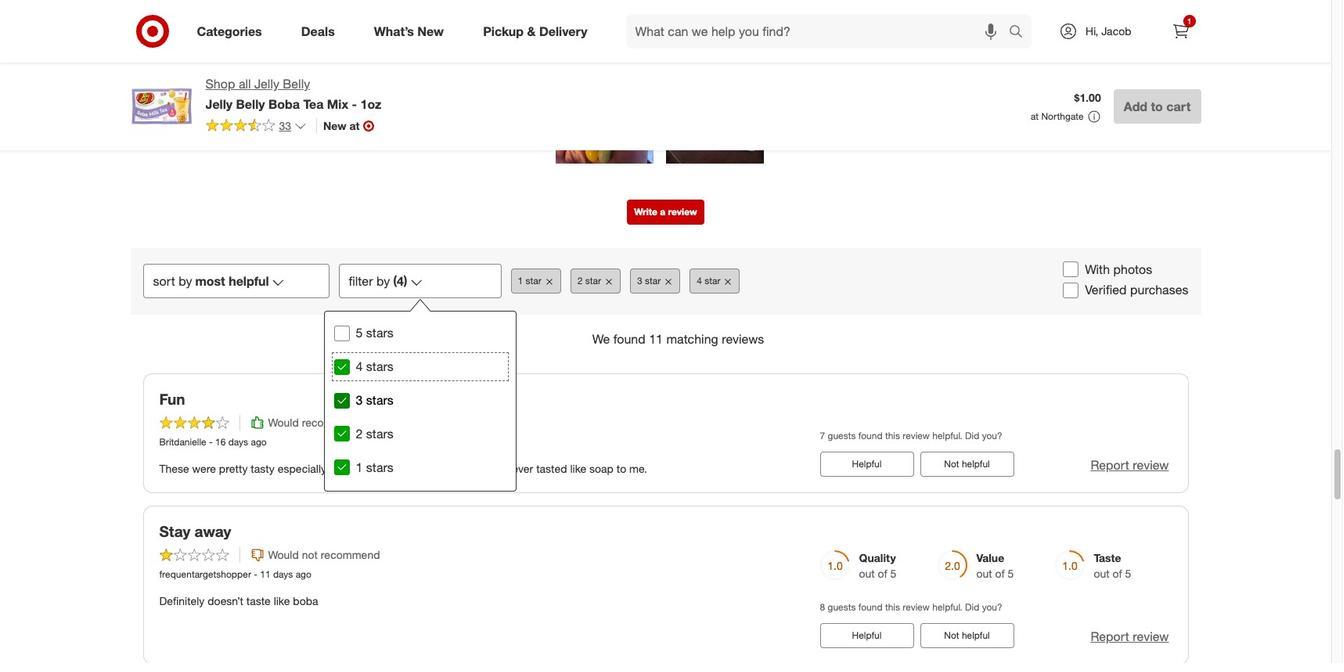 Task type: vqa. For each thing, say whether or not it's contained in the screenshot.
did
yes



Task type: locate. For each thing, give the bounding box(es) containing it.
1 vertical spatial belly
[[236, 96, 265, 112]]

1 not helpful button from the top
[[920, 452, 1014, 477]]

4 star button
[[690, 269, 740, 294]]

0 vertical spatial would
[[268, 416, 299, 429]]

0 horizontal spatial jelly
[[206, 96, 233, 112]]

3 right 3 stars 'option'
[[356, 392, 363, 408]]

1 horizontal spatial at
[[1031, 110, 1039, 122]]

found for would recommend
[[859, 430, 883, 442]]

stars up 1 stars
[[366, 426, 394, 442]]

2 horizontal spatial of
[[1113, 567, 1123, 580]]

1 would from the top
[[268, 416, 299, 429]]

review
[[668, 206, 697, 217], [903, 430, 930, 442], [1133, 457, 1169, 473], [903, 601, 930, 613], [1133, 629, 1169, 644]]

1 vertical spatial ago
[[296, 568, 312, 580]]

4 right 3 star button
[[697, 275, 702, 287]]

new
[[418, 23, 444, 39], [323, 119, 347, 132]]

0 horizontal spatial by
[[179, 274, 192, 289]]

4
[[697, 275, 702, 287], [356, 359, 363, 375]]

helpful button down 8 guests found this review helpful. did you?
[[820, 623, 914, 648]]

2 of from the left
[[996, 567, 1005, 580]]

helpful button
[[820, 452, 914, 477], [820, 623, 914, 648]]

stars up 3 stars on the bottom of the page
[[366, 359, 394, 375]]

Verified purchases checkbox
[[1064, 283, 1079, 298]]

1 horizontal spatial jelly
[[254, 76, 279, 92]]

1 star button
[[511, 269, 561, 294]]

2 helpful button from the top
[[820, 623, 914, 648]]

guests for would recommend
[[828, 430, 856, 442]]

at down shop all jelly belly jelly belly boba tea mix - 1oz on the top left
[[350, 119, 360, 132]]

1 vertical spatial not helpful button
[[920, 623, 1014, 648]]

belly down all
[[236, 96, 265, 112]]

not helpful down 8 guests found this review helpful. did you?
[[945, 629, 990, 641]]

0 vertical spatial this
[[886, 430, 901, 442]]

new down mix
[[323, 119, 347, 132]]

what's new link
[[361, 14, 464, 49]]

jelly right all
[[254, 76, 279, 92]]

3 stars from the top
[[366, 392, 394, 408]]

1 horizontal spatial to
[[1151, 99, 1164, 114]]

1 vertical spatial guests
[[828, 601, 856, 613]]

2 vertical spatial helpful
[[962, 629, 990, 641]]

- for fun
[[209, 436, 213, 448]]

1 horizontal spatial 11
[[649, 331, 663, 347]]

1 stars from the top
[[366, 325, 394, 341]]

1 report review button from the top
[[1091, 457, 1169, 474]]

out inside 'quality out of 5'
[[859, 567, 875, 580]]

1 horizontal spatial 2
[[578, 275, 583, 287]]

1 vertical spatial like
[[274, 594, 290, 608]]

11
[[649, 331, 663, 347], [260, 568, 271, 580]]

ago
[[251, 436, 267, 448], [296, 568, 312, 580]]

2 not helpful from the top
[[945, 629, 990, 641]]

1 horizontal spatial of
[[996, 567, 1005, 580]]

1 guests from the top
[[828, 430, 856, 442]]

guests right 7
[[828, 430, 856, 442]]

1 horizontal spatial ago
[[296, 568, 312, 580]]

3 out from the left
[[1094, 567, 1110, 580]]

ago for stay away
[[296, 568, 312, 580]]

0 vertical spatial report
[[1091, 457, 1130, 473]]

these
[[159, 462, 189, 475]]

helpful for would recommend
[[852, 458, 882, 470]]

1 vertical spatial -
[[209, 436, 213, 448]]

- left 1oz
[[352, 96, 357, 112]]

especially
[[278, 462, 327, 475]]

0 horizontal spatial belly
[[236, 96, 265, 112]]

0 vertical spatial helpful button
[[820, 452, 914, 477]]

1 report review from the top
[[1091, 457, 1169, 473]]

1 report from the top
[[1091, 457, 1130, 473]]

1 horizontal spatial out
[[977, 567, 993, 580]]

0 horizontal spatial of
[[878, 567, 888, 580]]

1 vertical spatial to
[[617, 462, 627, 475]]

0 horizontal spatial out
[[859, 567, 875, 580]]

0 horizontal spatial taste
[[247, 594, 271, 608]]

2 report review from the top
[[1091, 629, 1169, 644]]

5 stars from the top
[[366, 459, 394, 475]]

2 stars checkbox
[[334, 426, 350, 442]]

1 vertical spatial 2
[[356, 426, 363, 442]]

report
[[1091, 457, 1130, 473], [1091, 629, 1130, 644]]

0 horizontal spatial at
[[350, 119, 360, 132]]

1 vertical spatial helpful
[[962, 458, 990, 470]]

2 report review button from the top
[[1091, 628, 1169, 646]]

5 for value out of 5
[[1008, 567, 1014, 580]]

this for would recommend
[[886, 430, 901, 442]]

0 vertical spatial report review
[[1091, 457, 1169, 473]]

3 star from the left
[[645, 275, 661, 287]]

2 not from the top
[[945, 629, 960, 641]]

1 horizontal spatial 1
[[518, 275, 523, 287]]

0 horizontal spatial new
[[323, 119, 347, 132]]

0 vertical spatial like
[[570, 462, 587, 475]]

2 you? from the top
[[982, 601, 1003, 613]]

guests
[[828, 430, 856, 442], [828, 601, 856, 613]]

2 guests from the top
[[828, 601, 856, 613]]

4 star from the left
[[705, 275, 721, 287]]

with
[[1085, 261, 1110, 277]]

like left soap
[[570, 462, 587, 475]]

1 horizontal spatial new
[[418, 23, 444, 39]]

did for would recommend
[[966, 430, 980, 442]]

5 for quality out of 5
[[891, 567, 897, 580]]

this right 7
[[886, 430, 901, 442]]

helpful down 8 guests found this review helpful. did you?
[[852, 629, 882, 641]]

1 you? from the top
[[982, 430, 1003, 442]]

stars left the
[[366, 459, 394, 475]]

2 would from the top
[[268, 548, 299, 561]]

1 helpful button from the top
[[820, 452, 914, 477]]

stars up '2 stars'
[[366, 392, 394, 408]]

0 vertical spatial not
[[945, 458, 960, 470]]

1 helpful from the top
[[852, 458, 882, 470]]

recommend down 3 stars 'option'
[[302, 416, 361, 429]]

not helpful down 7 guests found this review helpful. did you?
[[945, 458, 990, 470]]

1 did from the top
[[966, 430, 980, 442]]

0 vertical spatial guests
[[828, 430, 856, 442]]

5
[[356, 325, 363, 341], [891, 567, 897, 580], [1008, 567, 1014, 580], [1126, 567, 1132, 580]]

flavor.
[[370, 462, 399, 475]]

1 vertical spatial 11
[[260, 568, 271, 580]]

1 star from the left
[[526, 275, 542, 287]]

1 out from the left
[[859, 567, 875, 580]]

not helpful button
[[920, 452, 1014, 477], [920, 623, 1014, 648]]

hi, jacob
[[1086, 24, 1132, 38]]

like left boba
[[274, 594, 290, 608]]

not helpful button down 8 guests found this review helpful. did you?
[[920, 623, 1014, 648]]

belly up boba
[[283, 76, 310, 92]]

1 vertical spatial this
[[886, 601, 901, 613]]

0 vertical spatial -
[[352, 96, 357, 112]]

not down 8 guests found this review helpful. did you?
[[945, 629, 960, 641]]

helpful. for would recommend
[[933, 430, 963, 442]]

report review button for out of 5
[[1091, 628, 1169, 646]]

1 horizontal spatial days
[[273, 568, 293, 580]]

would recommend
[[268, 416, 361, 429]]

4 stars checkbox
[[334, 359, 350, 375]]

2 star from the left
[[586, 275, 601, 287]]

1 vertical spatial 3
[[356, 392, 363, 408]]

0 horizontal spatial 1
[[356, 459, 363, 475]]

helpful
[[229, 274, 269, 289], [962, 458, 990, 470], [962, 629, 990, 641]]

ago down "not"
[[296, 568, 312, 580]]

star left 2 star
[[526, 275, 542, 287]]

2 vertical spatial -
[[254, 568, 258, 580]]

review images
[[613, 28, 719, 46]]

not helpful button down 7 guests found this review helpful. did you?
[[920, 452, 1014, 477]]

star left 3 star
[[586, 275, 601, 287]]

1 horizontal spatial by
[[377, 274, 390, 289]]

1 vertical spatial report review button
[[1091, 628, 1169, 646]]

to
[[1151, 99, 1164, 114], [617, 462, 627, 475]]

ago up tasty
[[251, 436, 267, 448]]

helpful for would recommend
[[962, 458, 990, 470]]

11 left matching
[[649, 331, 663, 347]]

3 of from the left
[[1113, 567, 1123, 580]]

- for stay away
[[254, 568, 258, 580]]

1
[[1188, 16, 1192, 26], [518, 275, 523, 287], [356, 459, 363, 475]]

stars for 2 stars
[[366, 426, 394, 442]]

1 vertical spatial did
[[966, 601, 980, 613]]

2 horizontal spatial out
[[1094, 567, 1110, 580]]

1 horizontal spatial 4
[[697, 275, 702, 287]]

1 vertical spatial not helpful
[[945, 629, 990, 641]]

0 vertical spatial new
[[418, 23, 444, 39]]

verified
[[1085, 282, 1127, 298]]

0 vertical spatial ago
[[251, 436, 267, 448]]

star left 4 star
[[645, 275, 661, 287]]

star right 3 star button
[[705, 275, 721, 287]]

1 for 1
[[1188, 16, 1192, 26]]

1 horizontal spatial -
[[254, 568, 258, 580]]

out
[[859, 567, 875, 580], [977, 567, 993, 580], [1094, 567, 1110, 580]]

taro
[[348, 462, 367, 475]]

filter
[[349, 274, 373, 289]]

star for 3 star
[[645, 275, 661, 287]]

0 vertical spatial 3
[[637, 275, 643, 287]]

review
[[613, 28, 664, 46]]

2 did from the top
[[966, 601, 980, 613]]

2 this from the top
[[886, 601, 901, 613]]

2 not helpful button from the top
[[920, 623, 1014, 648]]

would up especially
[[268, 416, 299, 429]]

1 left 2 star
[[518, 275, 523, 287]]

helpful.
[[933, 430, 963, 442], [933, 601, 963, 613]]

new right what's
[[418, 23, 444, 39]]

guest review image 2 of 2, zoom in image
[[666, 65, 764, 163]]

1 of from the left
[[878, 567, 888, 580]]

0 horizontal spatial days
[[228, 436, 248, 448]]

0 vertical spatial days
[[228, 436, 248, 448]]

1 vertical spatial jelly
[[206, 96, 233, 112]]

1 vertical spatial taste
[[247, 594, 271, 608]]

3 star button
[[630, 269, 681, 294]]

found right 7
[[859, 430, 883, 442]]

1 vertical spatial helpful
[[852, 629, 882, 641]]

33
[[279, 119, 291, 132]]

helpful right most
[[229, 274, 269, 289]]

stars up 4 stars in the left bottom of the page
[[366, 325, 394, 341]]

guests for out of 5
[[828, 601, 856, 613]]

star for 2 star
[[586, 275, 601, 287]]

4 stars from the top
[[366, 426, 394, 442]]

4 for 4 stars
[[356, 359, 363, 375]]

1 vertical spatial you?
[[982, 601, 1003, 613]]

write a review button
[[627, 199, 705, 224]]

at left northgate
[[1031, 110, 1039, 122]]

2 stars from the top
[[366, 359, 394, 375]]

5 inside 'quality out of 5'
[[891, 567, 897, 580]]

4 inside button
[[697, 275, 702, 287]]

0 vertical spatial 1
[[1188, 16, 1192, 26]]

3 for 3 star
[[637, 275, 643, 287]]

quality
[[859, 551, 896, 564]]

0 vertical spatial report review button
[[1091, 457, 1169, 474]]

not
[[302, 548, 318, 561]]

would left "not"
[[268, 548, 299, 561]]

0 vertical spatial 2
[[578, 275, 583, 287]]

0 vertical spatial not helpful
[[945, 458, 990, 470]]

guest review image 1 of 2, zoom in image
[[556, 65, 653, 163]]

0 vertical spatial you?
[[982, 430, 1003, 442]]

helpful down 7 guests found this review helpful. did you?
[[962, 458, 990, 470]]

0 horizontal spatial 3
[[356, 392, 363, 408]]

we found 11 matching reviews
[[593, 331, 764, 347]]

by left (4)
[[377, 274, 390, 289]]

not down 7 guests found this review helpful. did you?
[[945, 458, 960, 470]]

1 vertical spatial 4
[[356, 359, 363, 375]]

guests right 8
[[828, 601, 856, 613]]

found
[[614, 331, 646, 347], [859, 430, 883, 442], [859, 601, 883, 613]]

days
[[228, 436, 248, 448], [273, 568, 293, 580]]

0 vertical spatial helpful.
[[933, 430, 963, 442]]

2 vertical spatial found
[[859, 601, 883, 613]]

by right sort
[[179, 274, 192, 289]]

1 vertical spatial days
[[273, 568, 293, 580]]

of inside 'quality out of 5'
[[878, 567, 888, 580]]

0 vertical spatial jelly
[[254, 76, 279, 92]]

1 vertical spatial found
[[859, 430, 883, 442]]

to right 'add'
[[1151, 99, 1164, 114]]

not
[[945, 458, 960, 470], [945, 629, 960, 641]]

1 this from the top
[[886, 430, 901, 442]]

jelly
[[254, 76, 279, 92], [206, 96, 233, 112]]

helpful button down 7 guests found this review helpful. did you?
[[820, 452, 914, 477]]

1 vertical spatial 1
[[518, 275, 523, 287]]

5 inside value out of 5
[[1008, 567, 1014, 580]]

0 vertical spatial not helpful button
[[920, 452, 1014, 477]]

1 vertical spatial would
[[268, 548, 299, 561]]

1 inside button
[[518, 275, 523, 287]]

3 inside button
[[637, 275, 643, 287]]

mix
[[327, 96, 349, 112]]

at
[[1031, 110, 1039, 122], [350, 119, 360, 132]]

0 horizontal spatial ago
[[251, 436, 267, 448]]

we
[[593, 331, 610, 347]]

2 vertical spatial 1
[[356, 459, 363, 475]]

16
[[215, 436, 226, 448]]

With photos checkbox
[[1064, 262, 1079, 277]]

11 up definitely doesn't taste like boba
[[260, 568, 271, 580]]

like
[[570, 462, 587, 475], [274, 594, 290, 608]]

helpful down 7 guests found this review helpful. did you?
[[852, 458, 882, 470]]

1 horizontal spatial like
[[570, 462, 587, 475]]

out inside value out of 5
[[977, 567, 993, 580]]

2 out from the left
[[977, 567, 993, 580]]

1 not from the top
[[945, 458, 960, 470]]

0 horizontal spatial 2
[[356, 426, 363, 442]]

of inside value out of 5
[[996, 567, 1005, 580]]

reviews
[[722, 331, 764, 347]]

0 vertical spatial to
[[1151, 99, 1164, 114]]

found down 'quality out of 5'
[[859, 601, 883, 613]]

to left me.
[[617, 462, 627, 475]]

days right the 16
[[228, 436, 248, 448]]

search button
[[1002, 14, 1040, 52]]

2 helpful. from the top
[[933, 601, 963, 613]]

0 vertical spatial did
[[966, 430, 980, 442]]

report for would recommend
[[1091, 457, 1130, 473]]

4 right the 4 stars checkbox
[[356, 359, 363, 375]]

jelly down shop
[[206, 96, 233, 112]]

1 right "jacob"
[[1188, 16, 1192, 26]]

found right we
[[614, 331, 646, 347]]

days up boba
[[273, 568, 293, 580]]

tea
[[303, 96, 324, 112]]

2 horizontal spatial -
[[352, 96, 357, 112]]

2 right '2 stars' option
[[356, 426, 363, 442]]

stars
[[366, 325, 394, 341], [366, 359, 394, 375], [366, 392, 394, 408], [366, 426, 394, 442], [366, 459, 394, 475]]

0 vertical spatial 4
[[697, 275, 702, 287]]

report review for out of 5
[[1091, 629, 1169, 644]]

taste inside taste out of 5
[[1094, 551, 1122, 564]]

1 vertical spatial report review
[[1091, 629, 1169, 644]]

1 horizontal spatial taste
[[1094, 551, 1122, 564]]

helpful. for out of 5
[[933, 601, 963, 613]]

2 by from the left
[[377, 274, 390, 289]]

this down 'quality out of 5'
[[886, 601, 901, 613]]

2 horizontal spatial 1
[[1188, 16, 1192, 26]]

out for value out of 5
[[977, 567, 993, 580]]

recommend right "not"
[[321, 548, 380, 561]]

1 by from the left
[[179, 274, 192, 289]]

1 vertical spatial helpful.
[[933, 601, 963, 613]]

1 right "1 stars" checkbox
[[356, 459, 363, 475]]

did for out of 5
[[966, 601, 980, 613]]

1 helpful. from the top
[[933, 430, 963, 442]]

by for sort by
[[179, 274, 192, 289]]

0 vertical spatial taste
[[1094, 551, 1122, 564]]

2 inside button
[[578, 275, 583, 287]]

1 horizontal spatial 3
[[637, 275, 643, 287]]

- up definitely doesn't taste like boba
[[254, 568, 258, 580]]

report review button
[[1091, 457, 1169, 474], [1091, 628, 1169, 646]]

1 vertical spatial not
[[945, 629, 960, 641]]

1 vertical spatial report
[[1091, 629, 1130, 644]]

belly
[[283, 76, 310, 92], [236, 96, 265, 112]]

1 not helpful from the top
[[945, 458, 990, 470]]

1 stars checkbox
[[334, 460, 350, 475]]

2 helpful from the top
[[852, 629, 882, 641]]

to inside button
[[1151, 99, 1164, 114]]

britdanielle
[[159, 436, 206, 448]]

1 vertical spatial helpful button
[[820, 623, 914, 648]]

1 for 1 stars
[[356, 459, 363, 475]]

2 right 1 star button on the top of page
[[578, 275, 583, 287]]

taste
[[1094, 551, 1122, 564], [247, 594, 271, 608]]

2 report from the top
[[1091, 629, 1130, 644]]

helpful
[[852, 458, 882, 470], [852, 629, 882, 641]]

write a review
[[634, 206, 697, 217]]

out inside taste out of 5
[[1094, 567, 1110, 580]]

of inside taste out of 5
[[1113, 567, 1123, 580]]

3 right '2 star' button
[[637, 275, 643, 287]]

recommend
[[302, 416, 361, 429], [321, 548, 380, 561]]

- left the 16
[[209, 436, 213, 448]]

helpful down 8 guests found this review helpful. did you?
[[962, 629, 990, 641]]

5 inside taste out of 5
[[1126, 567, 1132, 580]]



Task type: describe. For each thing, give the bounding box(es) containing it.
out for quality out of 5
[[859, 567, 875, 580]]

britdanielle - 16 days ago
[[159, 436, 267, 448]]

matcha
[[423, 462, 460, 475]]

jacob
[[1102, 24, 1132, 38]]

report review button for would recommend
[[1091, 457, 1169, 474]]

these were pretty tasty especially the taro flavor. the matcha flavor however tasted like soap to me.
[[159, 462, 648, 475]]

search
[[1002, 25, 1040, 40]]

8
[[820, 601, 825, 613]]

were
[[192, 462, 216, 475]]

cart
[[1167, 99, 1191, 114]]

0 horizontal spatial to
[[617, 462, 627, 475]]

with photos
[[1085, 261, 1153, 277]]

stars for 1 stars
[[366, 459, 394, 475]]

new at
[[323, 119, 360, 132]]

pretty
[[219, 462, 248, 475]]

categories link
[[184, 14, 282, 49]]

you? for would recommend
[[982, 430, 1003, 442]]

1oz
[[361, 96, 382, 112]]

deals
[[301, 23, 335, 39]]

11 for found
[[649, 331, 663, 347]]

stay
[[159, 522, 191, 540]]

add
[[1124, 99, 1148, 114]]

1 link
[[1164, 14, 1198, 49]]

2 for 2 star
[[578, 275, 583, 287]]

shop
[[206, 76, 235, 92]]

0 vertical spatial found
[[614, 331, 646, 347]]

verified purchases
[[1085, 282, 1189, 298]]

write
[[634, 206, 658, 217]]

hi,
[[1086, 24, 1099, 38]]

boba
[[293, 594, 318, 608]]

images
[[668, 28, 719, 46]]

report for out of 5
[[1091, 629, 1130, 644]]

add to cart
[[1124, 99, 1191, 114]]

1 star
[[518, 275, 542, 287]]

shop all jelly belly jelly belly boba tea mix - 1oz
[[206, 76, 382, 112]]

8 guests found this review helpful. did you?
[[820, 601, 1003, 613]]

boba
[[269, 96, 300, 112]]

1 vertical spatial new
[[323, 119, 347, 132]]

not helpful button for would recommend
[[920, 452, 1014, 477]]

me.
[[630, 462, 648, 475]]

tasted
[[537, 462, 567, 475]]

all
[[239, 76, 251, 92]]

away
[[195, 522, 231, 540]]

what's new
[[374, 23, 444, 39]]

value out of 5
[[977, 551, 1014, 580]]

(4)
[[393, 274, 408, 289]]

however
[[492, 462, 533, 475]]

helpful for out of 5
[[852, 629, 882, 641]]

4 for 4 star
[[697, 275, 702, 287]]

found for out of 5
[[859, 601, 883, 613]]

1 vertical spatial recommend
[[321, 548, 380, 561]]

0 vertical spatial belly
[[283, 76, 310, 92]]

purchases
[[1131, 282, 1189, 298]]

33 link
[[206, 118, 307, 136]]

sort by most helpful
[[153, 274, 269, 289]]

7 guests found this review helpful. did you?
[[820, 430, 1003, 442]]

not helpful button for out of 5
[[920, 623, 1014, 648]]

not for would recommend
[[945, 458, 960, 470]]

quality out of 5
[[859, 551, 897, 580]]

2 for 2 stars
[[356, 426, 363, 442]]

definitely doesn't taste like boba
[[159, 594, 318, 608]]

not helpful for would recommend
[[945, 458, 990, 470]]

filter by (4)
[[349, 274, 408, 289]]

would for fun
[[268, 416, 299, 429]]

this for out of 5
[[886, 601, 901, 613]]

helpful for out of 5
[[962, 629, 990, 641]]

5 stars
[[356, 325, 394, 341]]

2 star button
[[571, 269, 621, 294]]

soap
[[590, 462, 614, 475]]

the
[[402, 462, 420, 475]]

3 for 3 stars
[[356, 392, 363, 408]]

4 star
[[697, 275, 721, 287]]

7
[[820, 430, 825, 442]]

helpful button for out of 5
[[820, 623, 914, 648]]

report review for would recommend
[[1091, 457, 1169, 473]]

- inside shop all jelly belly jelly belly boba tea mix - 1oz
[[352, 96, 357, 112]]

What can we help you find? suggestions appear below search field
[[626, 14, 1013, 49]]

5 stars checkbox
[[334, 326, 350, 341]]

value
[[977, 551, 1005, 564]]

matching
[[667, 331, 719, 347]]

not for out of 5
[[945, 629, 960, 641]]

of for taste
[[1113, 567, 1123, 580]]

days for fun
[[228, 436, 248, 448]]

stars for 3 stars
[[366, 392, 394, 408]]

star for 1 star
[[526, 275, 542, 287]]

image of jelly belly boba tea mix - 1oz image
[[130, 75, 193, 138]]

would not recommend
[[268, 548, 380, 561]]

doesn't
[[208, 594, 243, 608]]

frequentargetshopper
[[159, 568, 251, 580]]

of for value
[[996, 567, 1005, 580]]

stay away
[[159, 522, 231, 540]]

fun
[[159, 390, 185, 408]]

pickup
[[483, 23, 524, 39]]

by for filter by
[[377, 274, 390, 289]]

3 stars checkbox
[[334, 393, 350, 408]]

stars for 5 stars
[[366, 325, 394, 341]]

sort
[[153, 274, 175, 289]]

definitely
[[159, 594, 205, 608]]

would for stay away
[[268, 548, 299, 561]]

stars for 4 stars
[[366, 359, 394, 375]]

1 for 1 star
[[518, 275, 523, 287]]

delivery
[[539, 23, 588, 39]]

most
[[195, 274, 225, 289]]

add to cart button
[[1114, 89, 1202, 124]]

pickup & delivery
[[483, 23, 588, 39]]

taste out of 5
[[1094, 551, 1132, 580]]

frequentargetshopper - 11 days ago
[[159, 568, 312, 580]]

flavor
[[463, 462, 489, 475]]

ago for fun
[[251, 436, 267, 448]]

5 for taste out of 5
[[1126, 567, 1132, 580]]

star for 4 star
[[705, 275, 721, 287]]

4 stars
[[356, 359, 394, 375]]

2 star
[[578, 275, 601, 287]]

$1.00
[[1075, 91, 1102, 104]]

days for stay away
[[273, 568, 293, 580]]

northgate
[[1042, 110, 1084, 122]]

the
[[330, 462, 345, 475]]

out for taste out of 5
[[1094, 567, 1110, 580]]

deals link
[[288, 14, 355, 49]]

0 horizontal spatial like
[[274, 594, 290, 608]]

categories
[[197, 23, 262, 39]]

0 vertical spatial helpful
[[229, 274, 269, 289]]

2 stars
[[356, 426, 394, 442]]

you? for out of 5
[[982, 601, 1003, 613]]

&
[[527, 23, 536, 39]]

3 stars
[[356, 392, 394, 408]]

helpful button for would recommend
[[820, 452, 914, 477]]

tasty
[[251, 462, 275, 475]]

not helpful for out of 5
[[945, 629, 990, 641]]

of for quality
[[878, 567, 888, 580]]

what's
[[374, 23, 414, 39]]

3 star
[[637, 275, 661, 287]]

0 vertical spatial recommend
[[302, 416, 361, 429]]

11 for -
[[260, 568, 271, 580]]

pickup & delivery link
[[470, 14, 607, 49]]



